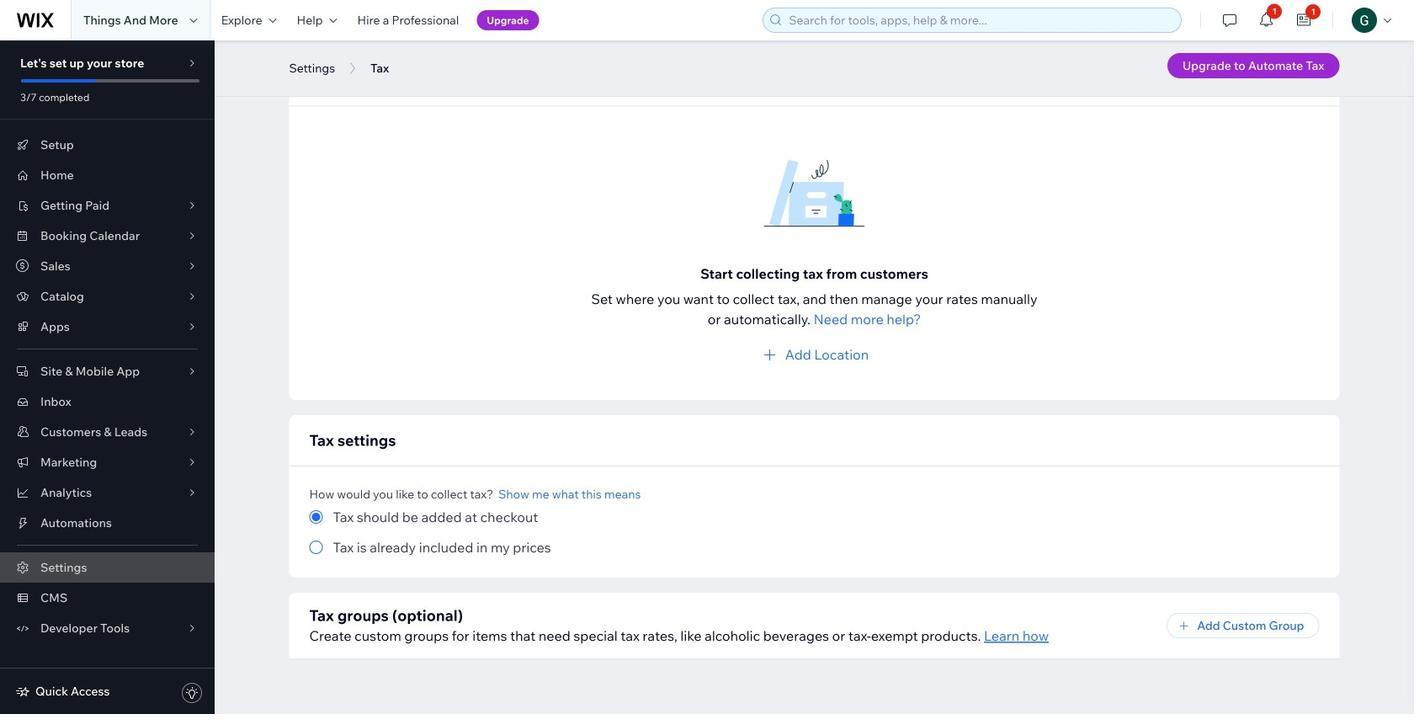 Task type: describe. For each thing, give the bounding box(es) containing it.
Search for tools, apps, help & more... field
[[784, 8, 1177, 32]]

sidebar element
[[0, 40, 215, 714]]



Task type: vqa. For each thing, say whether or not it's contained in the screenshot.
Sidebar Element at the left of page
yes



Task type: locate. For each thing, give the bounding box(es) containing it.
option group
[[310, 507, 1320, 558]]



